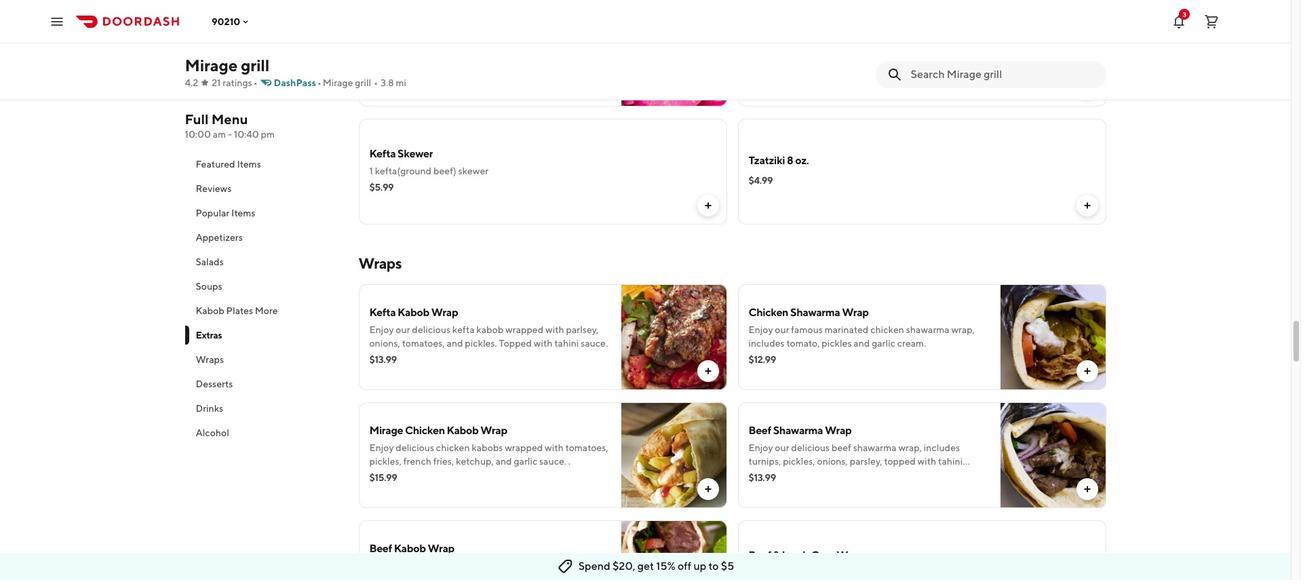 Task type: vqa. For each thing, say whether or not it's contained in the screenshot.


Task type: locate. For each thing, give the bounding box(es) containing it.
wrap
[[432, 306, 458, 319], [843, 306, 869, 319], [481, 424, 508, 437], [825, 424, 852, 437], [428, 542, 455, 555], [837, 549, 864, 562]]

delicious inside mirage chicken  kabob wrap enjoy delicious chicken kabobs wrapped with tomatoes, pickles, french fries, ketchup, and garlic sauce. . $15.99
[[396, 443, 434, 453]]

1 horizontal spatial beef
[[832, 443, 852, 453]]

wrapped inside kefta kabob wrap enjoy our delicious kefta kabob wrapped with parlsey, onions, tomatoes, and pickles. topped with tahini sauce. $13.99
[[506, 324, 544, 335]]

pickles.
[[465, 338, 497, 349]]

delicious
[[412, 324, 451, 335], [396, 443, 434, 453], [792, 443, 830, 453]]

mirage
[[185, 56, 238, 75], [323, 77, 353, 88], [370, 424, 403, 437]]

chicken up french
[[405, 424, 445, 437]]

delicious inside kefta kabob wrap enjoy our delicious kefta kabob wrapped with parlsey, onions, tomatoes, and pickles. topped with tahini sauce. $13.99
[[412, 324, 451, 335]]

add item to cart image
[[1082, 200, 1093, 211], [703, 366, 714, 377], [703, 484, 714, 495], [1082, 484, 1093, 495]]

0 horizontal spatial tahini
[[555, 338, 579, 349]]

our inside kefta kabob wrap enjoy our delicious kefta kabob wrapped with parlsey, onions, tomatoes, and pickles. topped with tahini sauce. $13.99
[[396, 324, 410, 335]]

shawarma inside beef shawarma wrap enjoy our delicious beef shawarma wrap, includes turnips, pickles, onions, parsley, topped with tahini sauce. yummy!
[[774, 424, 824, 437]]

mirage up the $15.99
[[370, 424, 403, 437]]

pm
[[261, 129, 275, 140]]

1 kefta from the top
[[370, 147, 396, 160]]

0 vertical spatial wrap,
[[952, 324, 976, 335]]

and down kefta
[[447, 338, 463, 349]]

shawarma up cream.
[[907, 324, 950, 335]]

0 horizontal spatial pickles,
[[370, 456, 402, 467]]

sauce. down turnips,
[[749, 470, 776, 481]]

1 vertical spatial grill
[[355, 77, 371, 88]]

wrap,
[[952, 324, 976, 335], [899, 443, 923, 453]]

beef inside beef kabob wrap juicy beef kabob served with parsley, onions, and tomato
[[370, 542, 392, 555]]

sauce. inside beef shawarma wrap enjoy our delicious beef shawarma wrap, includes turnips, pickles, onions, parsley, topped with tahini sauce. yummy!
[[749, 470, 776, 481]]

0 horizontal spatial chicken
[[405, 424, 445, 437]]

1 horizontal spatial onions,
[[531, 561, 562, 572]]

1 vertical spatial kabob
[[416, 561, 443, 572]]

kabob inside beef kabob wrap juicy beef kabob served with parsley, onions, and tomato
[[416, 561, 443, 572]]

tomatoes, up .
[[566, 443, 609, 453]]

shawarma right the of
[[808, 29, 858, 42]]

3 • from the left
[[374, 77, 378, 88]]

0 vertical spatial tomatoes,
[[402, 338, 445, 349]]

1 horizontal spatial sauce.
[[581, 338, 608, 349]]

items for popular items
[[232, 208, 256, 219]]

• for mirage grill • 3.8 mi
[[374, 77, 378, 88]]

and down marinated
[[854, 338, 870, 349]]

reviews
[[196, 183, 232, 194]]

0 vertical spatial $13.99
[[370, 354, 397, 365]]

drinks button
[[185, 396, 342, 421]]

0 horizontal spatial $13.99
[[370, 354, 397, 365]]

full menu 10:00 am - 10:40 pm
[[185, 111, 275, 140]]

kabob plates more
[[196, 305, 278, 316]]

1 vertical spatial items
[[232, 208, 256, 219]]

and left $20,
[[563, 561, 580, 572]]

0 horizontal spatial kabob
[[416, 561, 443, 572]]

21
[[212, 77, 221, 88]]

0 vertical spatial parsley,
[[850, 456, 883, 467]]

delicious up french
[[396, 443, 434, 453]]

1 horizontal spatial •
[[318, 77, 322, 88]]

2 horizontal spatial onions,
[[818, 456, 848, 467]]

beef up juicy
[[370, 542, 392, 555]]

1 horizontal spatial chicken
[[871, 324, 905, 335]]

sauce. left .
[[540, 456, 567, 467]]

and inside chicken shawarma wrap enjoy our famous marinated chicken shawarma wrap, includes tomato, pickles and garlic cream. $12.99
[[854, 338, 870, 349]]

kefta inside kefta skewer 1 kefta(ground beef) skewer $5.99
[[370, 147, 396, 160]]

0 vertical spatial sauce.
[[581, 338, 608, 349]]

0 horizontal spatial wraps
[[196, 354, 224, 365]]

wraps
[[359, 255, 402, 272], [196, 354, 224, 365]]

2 vertical spatial shawarma
[[774, 424, 824, 437]]

mirage inside mirage chicken  kabob wrap enjoy delicious chicken kabobs wrapped with tomatoes, pickles, french fries, ketchup, and garlic sauce. . $15.99
[[370, 424, 403, 437]]

fries,
[[434, 456, 454, 467]]

2 pickles, from the left
[[783, 456, 816, 467]]

kabob inside mirage chicken  kabob wrap enjoy delicious chicken kabobs wrapped with tomatoes, pickles, french fries, ketchup, and garlic sauce. . $15.99
[[447, 424, 479, 437]]

2 vertical spatial mirage
[[370, 424, 403, 437]]

and
[[447, 338, 463, 349], [854, 338, 870, 349], [496, 456, 512, 467], [563, 561, 580, 572]]

0 vertical spatial kabob
[[477, 324, 504, 335]]

parsley,
[[850, 456, 883, 467], [496, 561, 529, 572]]

$13.99
[[370, 354, 397, 365], [749, 472, 776, 483]]

0 vertical spatial add item to cart image
[[1082, 82, 1093, 93]]

popular items
[[196, 208, 256, 219]]

1 vertical spatial $13.99
[[749, 472, 776, 483]]

garlic inside mirage chicken  kabob wrap enjoy delicious chicken kabobs wrapped with tomatoes, pickles, french fries, ketchup, and garlic sauce. . $15.99
[[514, 456, 538, 467]]

1 vertical spatial shawarma
[[791, 306, 841, 319]]

1 horizontal spatial pickles,
[[783, 456, 816, 467]]

1 vertical spatial mirage
[[323, 77, 353, 88]]

add item to cart image for kefta kabob wrap
[[703, 366, 714, 377]]

• for 21 ratings •
[[254, 77, 258, 88]]

sauce. down parlsey,
[[581, 338, 608, 349]]

15%
[[657, 560, 676, 573]]

sauce.
[[581, 338, 608, 349], [540, 456, 567, 467], [749, 470, 776, 481]]

0 vertical spatial beef
[[832, 443, 852, 453]]

2 horizontal spatial sauce.
[[749, 470, 776, 481]]

1 vertical spatial tahini
[[939, 456, 963, 467]]

with
[[546, 324, 565, 335], [534, 338, 553, 349], [545, 443, 564, 453], [918, 456, 937, 467], [476, 561, 494, 572]]

1 horizontal spatial shawarma
[[907, 324, 950, 335]]

parsley, left topped
[[850, 456, 883, 467]]

onions, inside beef shawarma wrap enjoy our delicious beef shawarma wrap, includes turnips, pickles, onions, parsley, topped with tahini sauce. yummy!
[[818, 456, 848, 467]]

desserts button
[[185, 372, 342, 396]]

0 horizontal spatial includes
[[749, 338, 785, 349]]

mirage right dashpass •
[[323, 77, 353, 88]]

2 • from the left
[[318, 77, 322, 88]]

wrap for beef kabob wrap juicy beef kabob served with parsley, onions, and tomato
[[428, 542, 455, 555]]

beef shawarma wrap enjoy our delicious beef shawarma wrap, includes turnips, pickles, onions, parsley, topped with tahini sauce. yummy!
[[749, 424, 963, 481]]

grill up ratings at left
[[241, 56, 270, 75]]

beef up turnips,
[[749, 424, 772, 437]]

0 vertical spatial items
[[237, 159, 261, 170]]

pickles, for chicken
[[370, 456, 402, 467]]

shawarma up yummy!
[[774, 424, 824, 437]]

tomatoes, left pickles.
[[402, 338, 445, 349]]

delicious for shawarma
[[792, 443, 830, 453]]

chicken up "fries,"
[[436, 443, 470, 453]]

chicken
[[749, 306, 789, 319], [405, 424, 445, 437]]

•
[[254, 77, 258, 88], [318, 77, 322, 88], [374, 77, 378, 88]]

items up reviews button
[[237, 159, 261, 170]]

parsley, inside beef kabob wrap juicy beef kabob served with parsley, onions, and tomato
[[496, 561, 529, 572]]

beef for beef & lamb gyro wrap
[[749, 549, 772, 562]]

2 kefta from the top
[[370, 306, 396, 319]]

0 horizontal spatial •
[[254, 77, 258, 88]]

1 vertical spatial includes
[[924, 443, 961, 453]]

spend
[[579, 560, 611, 573]]

sauce. inside mirage chicken  kabob wrap enjoy delicious chicken kabobs wrapped with tomatoes, pickles, french fries, ketchup, and garlic sauce. . $15.99
[[540, 456, 567, 467]]

our left kefta
[[396, 324, 410, 335]]

tahini inside kefta kabob wrap enjoy our delicious kefta kabob wrapped with parlsey, onions, tomatoes, and pickles. topped with tahini sauce. $13.99
[[555, 338, 579, 349]]

.
[[569, 456, 571, 467]]

pickles, inside beef shawarma wrap enjoy our delicious beef shawarma wrap, includes turnips, pickles, onions, parsley, topped with tahini sauce. yummy!
[[783, 456, 816, 467]]

1 vertical spatial chicken
[[405, 424, 445, 437]]

0 vertical spatial mirage
[[185, 56, 238, 75]]

shawarma up topped
[[854, 443, 897, 453]]

beef for beef kabob wrap juicy beef kabob served with parsley, onions, and tomato
[[370, 542, 392, 555]]

tahini inside beef shawarma wrap enjoy our delicious beef shawarma wrap, includes turnips, pickles, onions, parsley, topped with tahini sauce. yummy!
[[939, 456, 963, 467]]

pickles, up the $15.99
[[370, 456, 402, 467]]

0 horizontal spatial mirage
[[185, 56, 238, 75]]

onions,
[[370, 338, 400, 349], [818, 456, 848, 467], [531, 561, 562, 572]]

shawarma inside chicken shawarma wrap enjoy our famous marinated chicken shawarma wrap, includes tomato, pickles and garlic cream. $12.99
[[791, 306, 841, 319]]

wrap inside beef shawarma wrap enjoy our delicious beef shawarma wrap, includes turnips, pickles, onions, parsley, topped with tahini sauce. yummy!
[[825, 424, 852, 437]]

parsley, right served
[[496, 561, 529, 572]]

0 vertical spatial includes
[[749, 338, 785, 349]]

1 horizontal spatial chicken
[[749, 306, 789, 319]]

pickles, up yummy!
[[783, 456, 816, 467]]

1 horizontal spatial mirage
[[323, 77, 353, 88]]

0 horizontal spatial chicken
[[436, 443, 470, 453]]

beef shawarma wrap image
[[1001, 403, 1107, 508]]

beef inside beef shawarma wrap enjoy our delicious beef shawarma wrap, includes turnips, pickles, onions, parsley, topped with tahini sauce. yummy!
[[749, 424, 772, 437]]

1 horizontal spatial tahini
[[939, 456, 963, 467]]

items
[[237, 159, 261, 170], [232, 208, 256, 219]]

our inside beef shawarma wrap enjoy our delicious beef shawarma wrap, includes turnips, pickles, onions, parsley, topped with tahini sauce. yummy!
[[775, 443, 790, 453]]

mi
[[396, 77, 407, 88]]

1 vertical spatial onions,
[[818, 456, 848, 467]]

0 horizontal spatial onions,
[[370, 338, 400, 349]]

wrapped right kabobs
[[505, 443, 543, 453]]

0 horizontal spatial garlic
[[514, 456, 538, 467]]

-
[[228, 129, 232, 140]]

shawarma
[[808, 29, 858, 42], [791, 306, 841, 319], [774, 424, 824, 437]]

tomatoes,
[[402, 338, 445, 349], [566, 443, 609, 453]]

grill for mirage grill
[[241, 56, 270, 75]]

kefta for kefta kabob wrap
[[370, 306, 396, 319]]

1 vertical spatial wrapped
[[505, 443, 543, 453]]

add item to cart image for mirage chicken  kabob wrap
[[703, 484, 714, 495]]

add item to cart image
[[1082, 82, 1093, 93], [703, 200, 714, 211], [1082, 366, 1093, 377]]

1 vertical spatial sauce.
[[540, 456, 567, 467]]

enjoy inside beef shawarma wrap enjoy our delicious beef shawarma wrap, includes turnips, pickles, onions, parsley, topped with tahini sauce. yummy!
[[749, 443, 774, 453]]

open menu image
[[49, 13, 65, 30]]

kefta
[[370, 147, 396, 160], [370, 306, 396, 319]]

1 horizontal spatial parsley,
[[850, 456, 883, 467]]

0 horizontal spatial parsley,
[[496, 561, 529, 572]]

grill
[[241, 56, 270, 75], [355, 77, 371, 88]]

beef kabob wrap image
[[621, 521, 727, 580]]

0 horizontal spatial sauce.
[[540, 456, 567, 467]]

onions, inside beef kabob wrap juicy beef kabob served with parsley, onions, and tomato
[[531, 561, 562, 572]]

topped
[[885, 456, 916, 467]]

1 vertical spatial beef
[[394, 561, 414, 572]]

shawarma inside chicken shawarma wrap enjoy our famous marinated chicken shawarma wrap, includes tomato, pickles and garlic cream. $12.99
[[907, 324, 950, 335]]

1 pickles, from the left
[[370, 456, 402, 467]]

ketchup,
[[456, 456, 494, 467]]

beef left "&"
[[749, 549, 772, 562]]

wrapped up topped
[[506, 324, 544, 335]]

beef for beef shawarma wrap enjoy our delicious beef shawarma wrap, includes turnips, pickles, onions, parsley, topped with tahini sauce. yummy!
[[749, 424, 772, 437]]

kabob left served
[[416, 561, 443, 572]]

wrapped inside mirage chicken  kabob wrap enjoy delicious chicken kabobs wrapped with tomatoes, pickles, french fries, ketchup, and garlic sauce. . $15.99
[[505, 443, 543, 453]]

• right dashpass
[[318, 77, 322, 88]]

1 vertical spatial wraps
[[196, 354, 224, 365]]

menu
[[212, 111, 248, 127]]

mirage up 21
[[185, 56, 238, 75]]

beef
[[832, 443, 852, 453], [394, 561, 414, 572]]

tahini right topped
[[939, 456, 963, 467]]

our up turnips,
[[775, 443, 790, 453]]

mirage for mirage grill
[[185, 56, 238, 75]]

0 vertical spatial shawarma
[[808, 29, 858, 42]]

wrap inside beef kabob wrap juicy beef kabob served with parsley, onions, and tomato
[[428, 542, 455, 555]]

wrapped for mirage chicken  kabob wrap
[[505, 443, 543, 453]]

tomato
[[370, 574, 401, 580]]

our left famous
[[775, 324, 790, 335]]

• right ratings at left
[[254, 77, 258, 88]]

1 vertical spatial tomatoes,
[[566, 443, 609, 453]]

0 horizontal spatial tomatoes,
[[402, 338, 445, 349]]

kefta kabob wrap enjoy our delicious kefta kabob wrapped with parlsey, onions, tomatoes, and pickles. topped with tahini sauce. $13.99
[[370, 306, 608, 365]]

enjoy
[[370, 324, 394, 335], [749, 324, 774, 335], [370, 443, 394, 453], [749, 443, 774, 453]]

1 horizontal spatial wrap,
[[952, 324, 976, 335]]

kefta kabob wrap image
[[621, 284, 727, 390]]

0 horizontal spatial shawarma
[[854, 443, 897, 453]]

garlic left .
[[514, 456, 538, 467]]

pickles
[[822, 338, 852, 349]]

wrap inside chicken shawarma wrap enjoy our famous marinated chicken shawarma wrap, includes tomato, pickles and garlic cream. $12.99
[[843, 306, 869, 319]]

0 vertical spatial shawarma
[[907, 324, 950, 335]]

0 vertical spatial chicken
[[871, 324, 905, 335]]

kabob up pickles.
[[477, 324, 504, 335]]

1 horizontal spatial kabob
[[477, 324, 504, 335]]

our
[[396, 324, 410, 335], [775, 324, 790, 335], [775, 443, 790, 453]]

wrap, inside chicken shawarma wrap enjoy our famous marinated chicken shawarma wrap, includes tomato, pickles and garlic cream. $12.99
[[952, 324, 976, 335]]

shawarma up famous
[[791, 306, 841, 319]]

shawarma inside beef shawarma wrap enjoy our delicious beef shawarma wrap, includes turnips, pickles, onions, parsley, topped with tahini sauce. yummy!
[[854, 443, 897, 453]]

pickles,
[[370, 456, 402, 467], [783, 456, 816, 467]]

shawarma for beef shawarma wrap
[[774, 424, 824, 437]]

soups
[[196, 281, 222, 292]]

chicken up cream.
[[871, 324, 905, 335]]

kefta
[[453, 324, 475, 335]]

grill left 3.8
[[355, 77, 371, 88]]

wrap for beef shawarma wrap enjoy our delicious beef shawarma wrap, includes turnips, pickles, onions, parsley, topped with tahini sauce. yummy!
[[825, 424, 852, 437]]

garlic
[[872, 338, 896, 349], [514, 456, 538, 467]]

and inside beef kabob wrap juicy beef kabob served with parsley, onions, and tomato
[[563, 561, 580, 572]]

delicious inside beef shawarma wrap enjoy our delicious beef shawarma wrap, includes turnips, pickles, onions, parsley, topped with tahini sauce. yummy!
[[792, 443, 830, 453]]

tahini down parlsey,
[[555, 338, 579, 349]]

our inside chicken shawarma wrap enjoy our famous marinated chicken shawarma wrap, includes tomato, pickles and garlic cream. $12.99
[[775, 324, 790, 335]]

2 horizontal spatial •
[[374, 77, 378, 88]]

wrapped
[[506, 324, 544, 335], [505, 443, 543, 453]]

kefta inside kefta kabob wrap enjoy our delicious kefta kabob wrapped with parlsey, onions, tomatoes, and pickles. topped with tahini sauce. $13.99
[[370, 306, 396, 319]]

1 horizontal spatial includes
[[924, 443, 961, 453]]

garlic inside chicken shawarma wrap enjoy our famous marinated chicken shawarma wrap, includes tomato, pickles and garlic cream. $12.99
[[872, 338, 896, 349]]

0 vertical spatial onions,
[[370, 338, 400, 349]]

0 horizontal spatial beef
[[394, 561, 414, 572]]

1 • from the left
[[254, 77, 258, 88]]

1 vertical spatial shawarma
[[854, 443, 897, 453]]

chicken
[[871, 324, 905, 335], [436, 443, 470, 453]]

mirage for mirage grill • 3.8 mi
[[323, 77, 353, 88]]

1 vertical spatial garlic
[[514, 456, 538, 467]]

1 horizontal spatial grill
[[355, 77, 371, 88]]

0 horizontal spatial grill
[[241, 56, 270, 75]]

2 vertical spatial onions,
[[531, 561, 562, 572]]

1 horizontal spatial garlic
[[872, 338, 896, 349]]

pickles, inside mirage chicken  kabob wrap enjoy delicious chicken kabobs wrapped with tomatoes, pickles, french fries, ketchup, and garlic sauce. . $15.99
[[370, 456, 402, 467]]

up
[[694, 560, 707, 573]]

delicious up yummy!
[[792, 443, 830, 453]]

1 vertical spatial chicken
[[436, 443, 470, 453]]

items right "popular"
[[232, 208, 256, 219]]

notification bell image
[[1172, 13, 1188, 30]]

delicious for chicken
[[396, 443, 434, 453]]

1 vertical spatial kefta
[[370, 306, 396, 319]]

mirage grill • 3.8 mi
[[323, 77, 407, 88]]

1 vertical spatial parsley,
[[496, 561, 529, 572]]

turnips
[[370, 29, 405, 42]]

chicken up tomato,
[[749, 306, 789, 319]]

1 horizontal spatial tomatoes,
[[566, 443, 609, 453]]

2 vertical spatial sauce.
[[749, 470, 776, 481]]

includes inside beef shawarma wrap enjoy our delicious beef shawarma wrap, includes turnips, pickles, onions, parsley, topped with tahini sauce. yummy!
[[924, 443, 961, 453]]

wraps button
[[185, 348, 342, 372]]

0 vertical spatial grill
[[241, 56, 270, 75]]

0 vertical spatial chicken
[[749, 306, 789, 319]]

chicken shawarma wrap enjoy our famous marinated chicken shawarma wrap, includes tomato, pickles and garlic cream. $12.99
[[749, 306, 976, 365]]

0 vertical spatial tahini
[[555, 338, 579, 349]]

wrap inside kefta kabob wrap enjoy our delicious kefta kabob wrapped with parlsey, onions, tomatoes, and pickles. topped with tahini sauce. $13.99
[[432, 306, 458, 319]]

beef right the of
[[784, 29, 807, 42]]

• left 3.8
[[374, 77, 378, 88]]

1 vertical spatial wrap,
[[899, 443, 923, 453]]

enjoy inside chicken shawarma wrap enjoy our famous marinated chicken shawarma wrap, includes tomato, pickles and garlic cream. $12.99
[[749, 324, 774, 335]]

1 horizontal spatial wraps
[[359, 255, 402, 272]]

garlic left cream.
[[872, 338, 896, 349]]

mirage for mirage chicken  kabob wrap enjoy delicious chicken kabobs wrapped with tomatoes, pickles, french fries, ketchup, and garlic sauce. . $15.99
[[370, 424, 403, 437]]

0 vertical spatial wrapped
[[506, 324, 544, 335]]

dashpass •
[[274, 77, 322, 88]]

delicious left kefta
[[412, 324, 451, 335]]

shawarma
[[907, 324, 950, 335], [854, 443, 897, 453]]

0 vertical spatial kefta
[[370, 147, 396, 160]]

and down kabobs
[[496, 456, 512, 467]]

0 horizontal spatial wrap,
[[899, 443, 923, 453]]

wrap, inside beef shawarma wrap enjoy our delicious beef shawarma wrap, includes turnips, pickles, onions, parsley, topped with tahini sauce. yummy!
[[899, 443, 923, 453]]

0 vertical spatial garlic
[[872, 338, 896, 349]]

2 horizontal spatial mirage
[[370, 424, 403, 437]]

oz.
[[796, 154, 809, 167]]

enjoy inside kefta kabob wrap enjoy our delicious kefta kabob wrapped with parlsey, onions, tomatoes, and pickles. topped with tahini sauce. $13.99
[[370, 324, 394, 335]]



Task type: describe. For each thing, give the bounding box(es) containing it.
includes inside chicken shawarma wrap enjoy our famous marinated chicken shawarma wrap, includes tomato, pickles and garlic cream. $12.99
[[749, 338, 785, 349]]

drinks
[[196, 403, 223, 414]]

plates
[[226, 305, 253, 316]]

pickles, for shawarma
[[783, 456, 816, 467]]

french
[[404, 456, 432, 467]]

with inside beef kabob wrap juicy beef kabob served with parsley, onions, and tomato
[[476, 561, 494, 572]]

alcohol button
[[185, 421, 342, 445]]

sauce. inside kefta kabob wrap enjoy our delicious kefta kabob wrapped with parlsey, onions, tomatoes, and pickles. topped with tahini sauce. $13.99
[[581, 338, 608, 349]]

tzatziki
[[749, 154, 786, 167]]

1 horizontal spatial $13.99
[[749, 472, 776, 483]]

turnips,
[[749, 456, 782, 467]]

spend $20, get 15% off up to $5
[[579, 560, 735, 573]]

delicious for kabob
[[412, 324, 451, 335]]

am
[[213, 129, 226, 140]]

full
[[185, 111, 209, 127]]

Item Search search field
[[911, 67, 1096, 82]]

10:00
[[185, 129, 211, 140]]

$13.99 inside kefta kabob wrap enjoy our delicious kefta kabob wrapped with parlsey, onions, tomatoes, and pickles. topped with tahini sauce. $13.99
[[370, 354, 397, 365]]

grill for mirage grill • 3.8 mi
[[355, 77, 371, 88]]

shawarma for chicken shawarma wrap
[[791, 306, 841, 319]]

beef & lamb gyro wrap
[[749, 549, 864, 562]]

mirage chicken  kabob wrap enjoy delicious chicken kabobs wrapped with tomatoes, pickles, french fries, ketchup, and garlic sauce. . $15.99
[[370, 424, 609, 483]]

featured items
[[196, 159, 261, 170]]

beef inside beef kabob wrap juicy beef kabob served with parsley, onions, and tomato
[[394, 561, 414, 572]]

$12.99
[[749, 354, 777, 365]]

juicy
[[370, 561, 392, 572]]

8
[[787, 154, 794, 167]]

0 vertical spatial wraps
[[359, 255, 402, 272]]

off
[[678, 560, 692, 573]]

parsley, inside beef shawarma wrap enjoy our delicious beef shawarma wrap, includes turnips, pickles, onions, parsley, topped with tahini sauce. yummy!
[[850, 456, 883, 467]]

salads
[[196, 257, 224, 267]]

tzatziki 8 oz.
[[749, 154, 809, 167]]

lamb
[[782, 549, 810, 562]]

$5
[[721, 560, 735, 573]]

chicken inside chicken shawarma wrap enjoy our famous marinated chicken shawarma wrap, includes tomato, pickles and garlic cream. $12.99
[[749, 306, 789, 319]]

beef)
[[434, 166, 457, 176]]

extras
[[196, 330, 222, 341]]

featured items button
[[185, 152, 342, 176]]

to
[[709, 560, 719, 573]]

$4.99
[[749, 175, 773, 186]]

famous
[[792, 324, 823, 335]]

sauce. for enjoy
[[749, 470, 776, 481]]

with inside beef shawarma wrap enjoy our delicious beef shawarma wrap, includes turnips, pickles, onions, parsley, topped with tahini sauce. yummy!
[[918, 456, 937, 467]]

served
[[445, 561, 474, 572]]

wrap for chicken shawarma wrap enjoy our famous marinated chicken shawarma wrap, includes tomato, pickles and garlic cream. $12.99
[[843, 306, 869, 319]]

soups button
[[185, 274, 342, 299]]

chicken shawarma wrap image
[[1001, 284, 1107, 390]]

chicken inside mirage chicken  kabob wrap enjoy delicious chicken kabobs wrapped with tomatoes, pickles, french fries, ketchup, and garlic sauce. . $15.99
[[436, 443, 470, 453]]

mirage grill
[[185, 56, 270, 75]]

turnips image
[[621, 1, 727, 107]]

kabob inside kefta kabob wrap enjoy our delicious kefta kabob wrapped with parlsey, onions, tomatoes, and pickles. topped with tahini sauce. $13.99
[[398, 306, 430, 319]]

topped
[[499, 338, 532, 349]]

appetizers
[[196, 232, 243, 243]]

and inside kefta kabob wrap enjoy our delicious kefta kabob wrapped with parlsey, onions, tomatoes, and pickles. topped with tahini sauce. $13.99
[[447, 338, 463, 349]]

and inside mirage chicken  kabob wrap enjoy delicious chicken kabobs wrapped with tomatoes, pickles, french fries, ketchup, and garlic sauce. . $15.99
[[496, 456, 512, 467]]

marinated
[[825, 324, 869, 335]]

sauce. for wrap
[[540, 456, 567, 467]]

tomato,
[[787, 338, 820, 349]]

tomatoes, inside mirage chicken  kabob wrap enjoy delicious chicken kabobs wrapped with tomatoes, pickles, french fries, ketchup, and garlic sauce. . $15.99
[[566, 443, 609, 453]]

chicken inside mirage chicken  kabob wrap enjoy delicious chicken kabobs wrapped with tomatoes, pickles, french fries, ketchup, and garlic sauce. . $15.99
[[405, 424, 445, 437]]

skewer
[[398, 147, 433, 160]]

side
[[749, 29, 770, 42]]

our for chicken
[[775, 324, 790, 335]]

kabobs
[[472, 443, 503, 453]]

21 ratings •
[[212, 77, 258, 88]]

1 vertical spatial add item to cart image
[[703, 200, 714, 211]]

our for kefta
[[396, 324, 410, 335]]

featured
[[196, 159, 235, 170]]

reviews button
[[185, 176, 342, 201]]

$15.99
[[370, 472, 397, 483]]

kabob inside kefta kabob wrap enjoy our delicious kefta kabob wrapped with parlsey, onions, tomatoes, and pickles. topped with tahini sauce. $13.99
[[477, 324, 504, 335]]

dashpass
[[274, 77, 316, 88]]

enjoy for chicken shawarma wrap
[[749, 324, 774, 335]]

appetizers button
[[185, 225, 342, 250]]

3
[[1183, 10, 1187, 18]]

3.8
[[381, 77, 394, 88]]

&
[[774, 549, 780, 562]]

popular
[[196, 208, 230, 219]]

cream.
[[898, 338, 927, 349]]

items for featured items
[[237, 159, 261, 170]]

chicken inside chicken shawarma wrap enjoy our famous marinated chicken shawarma wrap, includes tomato, pickles and garlic cream. $12.99
[[871, 324, 905, 335]]

add item to cart image for beef shawarma wrap
[[1082, 484, 1093, 495]]

salads button
[[185, 250, 342, 274]]

2 vertical spatial add item to cart image
[[1082, 366, 1093, 377]]

side of beef shawarma
[[749, 29, 858, 42]]

enjoy for kefta kabob wrap
[[370, 324, 394, 335]]

kabob inside beef kabob wrap juicy beef kabob served with parsley, onions, and tomato
[[394, 542, 426, 555]]

90210
[[212, 16, 240, 27]]

0 items, open order cart image
[[1204, 13, 1221, 30]]

wrapped for kefta kabob wrap
[[506, 324, 544, 335]]

onions, inside kefta kabob wrap enjoy our delicious kefta kabob wrapped with parlsey, onions, tomatoes, and pickles. topped with tahini sauce. $13.99
[[370, 338, 400, 349]]

kefta for kefta skewer
[[370, 147, 396, 160]]

alcohol
[[196, 428, 229, 439]]

of
[[772, 29, 782, 42]]

kabob plates more button
[[185, 299, 342, 323]]

ratings
[[223, 77, 252, 88]]

1
[[370, 166, 373, 176]]

enjoy inside mirage chicken  kabob wrap enjoy delicious chicken kabobs wrapped with tomatoes, pickles, french fries, ketchup, and garlic sauce. . $15.99
[[370, 443, 394, 453]]

gyro
[[812, 549, 835, 562]]

yummy!
[[778, 470, 814, 481]]

kabob inside button
[[196, 305, 225, 316]]

skewer
[[459, 166, 489, 176]]

desserts
[[196, 379, 233, 390]]

with inside mirage chicken  kabob wrap enjoy delicious chicken kabobs wrapped with tomatoes, pickles, french fries, ketchup, and garlic sauce. . $15.99
[[545, 443, 564, 453]]

our for beef
[[775, 443, 790, 453]]

kefta(ground
[[375, 166, 432, 176]]

parlsey,
[[566, 324, 599, 335]]

wraps inside button
[[196, 354, 224, 365]]

mirage chicken  kabob wrap image
[[621, 403, 727, 508]]

10:40
[[234, 129, 259, 140]]

$20,
[[613, 560, 636, 573]]

90210 button
[[212, 16, 251, 27]]

beef inside beef shawarma wrap enjoy our delicious beef shawarma wrap, includes turnips, pickles, onions, parsley, topped with tahini sauce. yummy!
[[832, 443, 852, 453]]

4.2
[[185, 77, 198, 88]]

enjoy for beef shawarma wrap
[[749, 443, 774, 453]]

wrap inside mirage chicken  kabob wrap enjoy delicious chicken kabobs wrapped with tomatoes, pickles, french fries, ketchup, and garlic sauce. . $15.99
[[481, 424, 508, 437]]

wrap for kefta kabob wrap enjoy our delicious kefta kabob wrapped with parlsey, onions, tomatoes, and pickles. topped with tahini sauce. $13.99
[[432, 306, 458, 319]]

$5.99
[[370, 182, 394, 193]]

kefta skewer 1 kefta(ground beef) skewer $5.99
[[370, 147, 489, 193]]

get
[[638, 560, 654, 573]]

beef kabob wrap juicy beef kabob served with parsley, onions, and tomato
[[370, 542, 580, 580]]

tomatoes, inside kefta kabob wrap enjoy our delicious kefta kabob wrapped with parlsey, onions, tomatoes, and pickles. topped with tahini sauce. $13.99
[[402, 338, 445, 349]]



